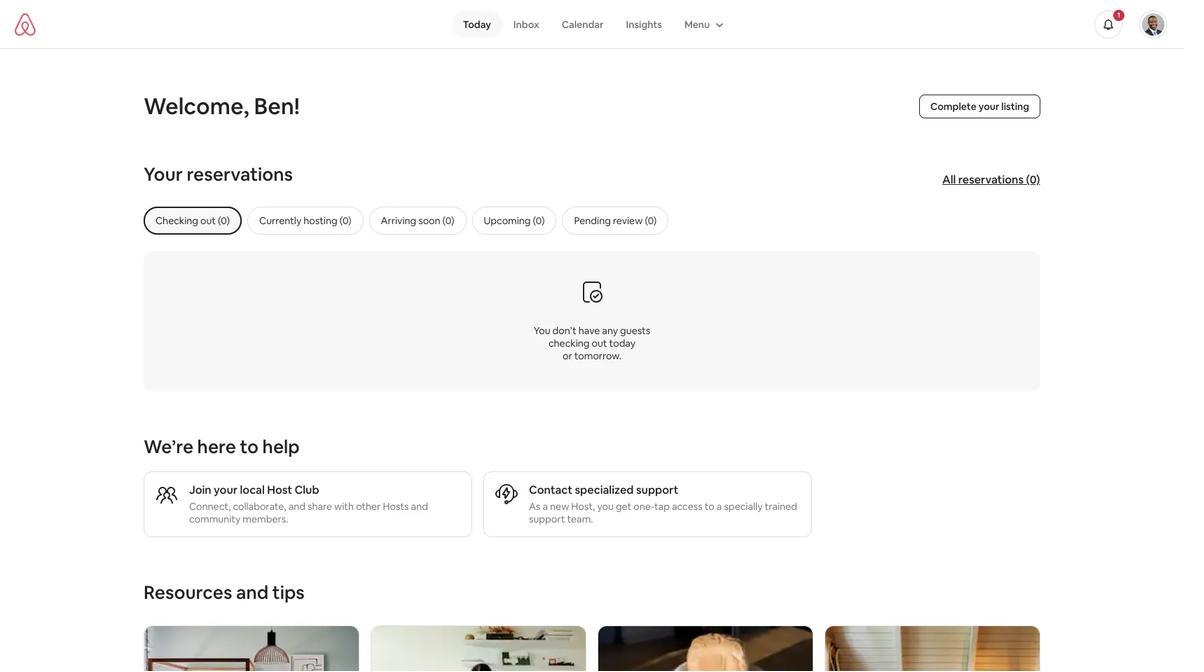 Task type: describe. For each thing, give the bounding box(es) containing it.
we're here to help
[[144, 435, 300, 459]]

0 horizontal spatial and
[[236, 581, 268, 605]]

pending
[[574, 214, 611, 227]]

review (0)
[[613, 214, 657, 227]]

0 horizontal spatial to
[[240, 435, 259, 459]]

1
[[1117, 10, 1120, 19]]

support team.
[[529, 513, 593, 525]]

to inside contact specialized support as a new host, you get one-tap access to a specially trained support team.
[[705, 500, 714, 513]]

tips
[[272, 581, 305, 605]]

you
[[534, 324, 550, 337]]

today
[[463, 18, 491, 30]]

contact specialized support as a new host, you get one-tap access to a specially trained support team.
[[529, 483, 797, 525]]

main navigation menu image
[[1142, 13, 1164, 35]]

resources and tips
[[144, 581, 305, 605]]

trained
[[765, 500, 797, 513]]

complete your listing
[[930, 100, 1029, 113]]

hosts
[[383, 500, 409, 513]]

reservations for all
[[959, 172, 1024, 187]]

1 a from the left
[[543, 500, 548, 513]]

complete
[[930, 100, 976, 113]]

join
[[189, 483, 211, 497]]

inbox
[[513, 18, 539, 30]]

today
[[609, 337, 635, 349]]

community members.
[[189, 513, 288, 525]]

all reservations (0) link
[[936, 166, 1047, 194]]

club
[[295, 483, 319, 497]]

any
[[602, 324, 618, 337]]

other
[[356, 500, 381, 513]]

calendar
[[562, 18, 604, 30]]

reservation filters group
[[144, 207, 1068, 235]]

checking
[[549, 337, 590, 349]]

specialized
[[575, 483, 634, 497]]

you don't have any guests checking out today or tomorrow.
[[534, 324, 650, 362]]

resources
[[144, 581, 232, 605]]

menu button
[[673, 11, 732, 37]]

your
[[144, 163, 183, 186]]

host,
[[571, 500, 595, 513]]

checking out (0)
[[156, 214, 230, 227]]

with
[[334, 500, 354, 513]]

1 horizontal spatial and
[[288, 500, 305, 513]]

arriving soon (0)
[[381, 214, 454, 227]]

all
[[943, 172, 956, 187]]

ben!
[[254, 92, 300, 121]]

collaborate,
[[233, 500, 286, 513]]

upcoming (0)
[[484, 214, 545, 227]]

share
[[308, 500, 332, 513]]

have
[[579, 324, 600, 337]]



Task type: locate. For each thing, give the bounding box(es) containing it.
arriving
[[381, 214, 416, 227]]

0 horizontal spatial your
[[214, 483, 238, 497]]

1 horizontal spatial to
[[705, 500, 714, 513]]

0 horizontal spatial (0)
[[533, 214, 545, 227]]

inbox link
[[502, 11, 550, 37]]

a
[[543, 500, 548, 513], [717, 500, 722, 513]]

2 horizontal spatial and
[[411, 500, 428, 513]]

and
[[288, 500, 305, 513], [411, 500, 428, 513], [236, 581, 268, 605]]

(0)
[[1026, 172, 1040, 187], [533, 214, 545, 227]]

currently hosting (0)
[[259, 214, 351, 227]]

and left tips
[[236, 581, 268, 605]]

upcoming
[[484, 214, 531, 227]]

out
[[592, 337, 607, 349]]

guests
[[620, 324, 650, 337]]

all reservations (0)
[[943, 172, 1040, 187]]

complete your listing link
[[919, 95, 1040, 118]]

1 vertical spatial (0)
[[533, 214, 545, 227]]

hosting (0)
[[304, 214, 351, 227]]

and down the club
[[288, 500, 305, 513]]

join your local host club connect, collaborate, and share with other hosts and community members.
[[189, 483, 428, 525]]

host
[[267, 483, 292, 497]]

here
[[197, 435, 236, 459]]

your up connect,
[[214, 483, 238, 497]]

today link
[[452, 11, 502, 37]]

1 vertical spatial your
[[214, 483, 238, 497]]

help
[[262, 435, 300, 459]]

you
[[597, 500, 614, 513]]

insights
[[626, 18, 662, 30]]

one-
[[634, 500, 654, 513]]

reservations inside "all reservations (0)" link
[[959, 172, 1024, 187]]

pending review (0)
[[574, 214, 657, 227]]

as
[[529, 500, 540, 513]]

access
[[672, 500, 702, 513]]

your inside join your local host club connect, collaborate, and share with other hosts and community members.
[[214, 483, 238, 497]]

local
[[240, 483, 265, 497]]

reservations right all
[[959, 172, 1024, 187]]

out (0)
[[200, 214, 230, 227]]

1 vertical spatial to
[[705, 500, 714, 513]]

welcome,
[[144, 92, 249, 121]]

thumbnail card image
[[144, 626, 359, 671], [144, 626, 359, 671], [371, 626, 586, 671], [371, 626, 586, 671], [598, 626, 813, 671], [598, 626, 813, 671], [825, 626, 1040, 671], [825, 626, 1040, 671]]

0 vertical spatial to
[[240, 435, 259, 459]]

0 horizontal spatial a
[[543, 500, 548, 513]]

reservations up out (0)
[[187, 163, 293, 186]]

don't
[[552, 324, 576, 337]]

welcome, ben!
[[144, 92, 300, 121]]

(0) inside reservation filters "group"
[[533, 214, 545, 227]]

specially
[[724, 500, 763, 513]]

a left specially on the bottom right
[[717, 500, 722, 513]]

1 horizontal spatial your
[[979, 100, 999, 113]]

a right as
[[543, 500, 548, 513]]

support
[[636, 483, 678, 497]]

your for local
[[214, 483, 238, 497]]

your for listing
[[979, 100, 999, 113]]

to
[[240, 435, 259, 459], [705, 500, 714, 513]]

checking
[[156, 214, 198, 227]]

reservations for your
[[187, 163, 293, 186]]

get
[[616, 500, 631, 513]]

listing
[[1001, 100, 1029, 113]]

tap
[[654, 500, 670, 513]]

0 vertical spatial your
[[979, 100, 999, 113]]

to right access
[[705, 500, 714, 513]]

connect,
[[189, 500, 231, 513]]

reservations
[[187, 163, 293, 186], [959, 172, 1024, 187]]

calendar link
[[550, 11, 615, 37]]

insights link
[[615, 11, 673, 37]]

or tomorrow.
[[563, 349, 621, 362]]

1 horizontal spatial (0)
[[1026, 172, 1040, 187]]

2 a from the left
[[717, 500, 722, 513]]

currently
[[259, 214, 301, 227]]

0 vertical spatial (0)
[[1026, 172, 1040, 187]]

contact
[[529, 483, 572, 497]]

and right hosts
[[411, 500, 428, 513]]

your reservations
[[144, 163, 293, 186]]

0 horizontal spatial reservations
[[187, 163, 293, 186]]

new
[[550, 500, 569, 513]]

1 horizontal spatial a
[[717, 500, 722, 513]]

your left listing
[[979, 100, 999, 113]]

1 horizontal spatial reservations
[[959, 172, 1024, 187]]

we're
[[144, 435, 193, 459]]

to left help at the left bottom
[[240, 435, 259, 459]]

menu
[[684, 18, 710, 30]]

soon (0)
[[418, 214, 454, 227]]

your
[[979, 100, 999, 113], [214, 483, 238, 497]]



Task type: vqa. For each thing, say whether or not it's contained in the screenshot.
As
yes



